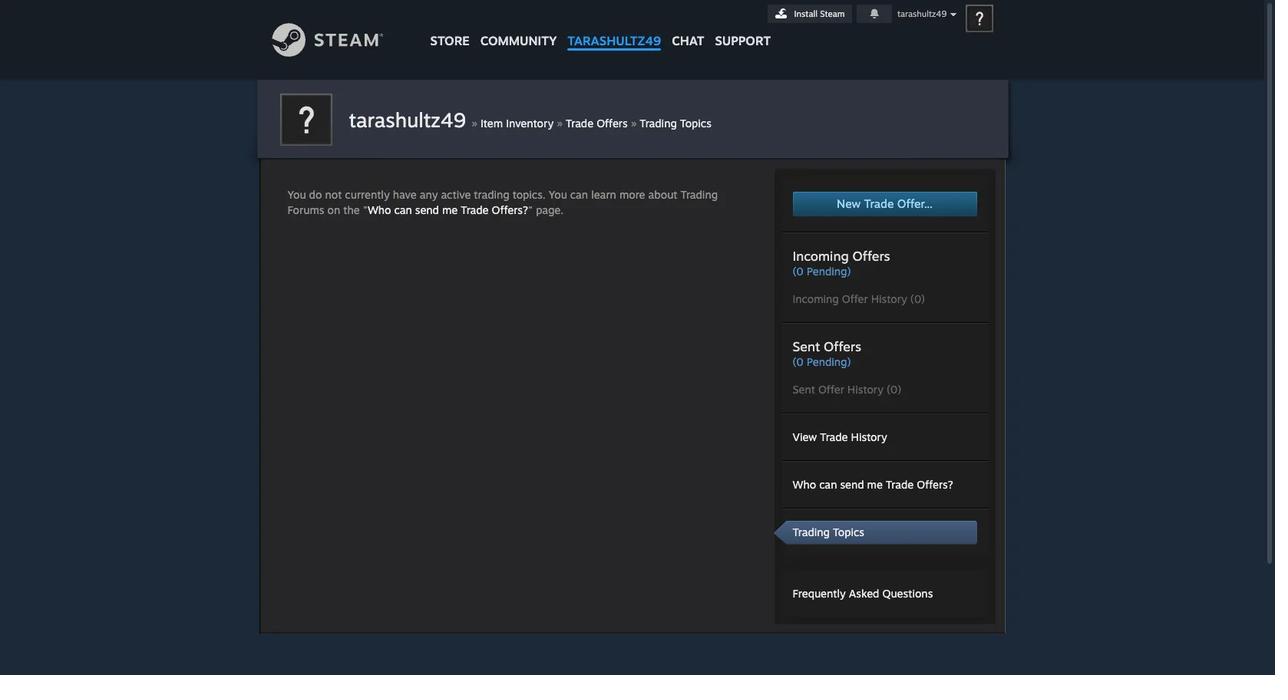 Task type: locate. For each thing, give the bounding box(es) containing it.
who can send me trade offers? link down active
[[368, 204, 528, 217]]

trade down the trading at the left of the page
[[461, 204, 489, 217]]

1 vertical spatial tarashultz49
[[568, 33, 661, 48]]

0 vertical spatial offers?
[[492, 204, 528, 217]]

have
[[393, 188, 417, 201]]

0 vertical spatial offer
[[842, 293, 868, 306]]

history for sent offers
[[848, 383, 884, 396]]

offers up sent offer history (0)
[[824, 339, 862, 355]]

me for who can send me trade offers?
[[867, 478, 883, 492]]

offers? for who can send me trade offers? " page.
[[492, 204, 528, 217]]

trading topics link
[[640, 117, 712, 130], [793, 526, 865, 539]]

sent offer history (0)
[[793, 383, 902, 396]]

1 horizontal spatial trading
[[681, 188, 718, 201]]

1 incoming from the top
[[793, 248, 849, 264]]

offers
[[597, 117, 628, 130], [853, 248, 891, 264], [824, 339, 862, 355]]

offers for sent offers
[[824, 339, 862, 355]]

1 horizontal spatial who can send me trade offers? link
[[793, 478, 954, 492]]

1 vertical spatial topics
[[833, 526, 865, 539]]

who can send me trade offers?
[[793, 478, 954, 492]]

trading right 'trade offers' link
[[640, 117, 677, 130]]

0 vertical spatial incoming
[[793, 248, 849, 264]]

trade
[[566, 117, 594, 130], [864, 197, 894, 211], [461, 204, 489, 217], [820, 431, 848, 444], [886, 478, 914, 492]]

history
[[871, 293, 908, 306], [848, 383, 884, 396], [851, 431, 888, 444]]

0 horizontal spatial "
[[363, 204, 368, 217]]

0 horizontal spatial topics
[[680, 117, 712, 130]]

trading up frequently
[[793, 526, 830, 539]]

pending) for incoming
[[807, 265, 851, 278]]

0 vertical spatial tarashultz49 link
[[562, 0, 667, 56]]

1 sent from the top
[[793, 339, 820, 355]]

support link
[[710, 0, 777, 52]]

view trade history
[[793, 431, 888, 444]]

tarashultz49 link
[[562, 0, 667, 56], [349, 108, 472, 132]]

0 horizontal spatial me
[[442, 204, 458, 217]]

2 incoming from the top
[[793, 293, 839, 306]]

(0 inside sent offers (0 pending)
[[793, 356, 804, 369]]

you up page.
[[549, 188, 567, 201]]

0 vertical spatial can
[[571, 188, 588, 201]]

0 horizontal spatial offers?
[[492, 204, 528, 217]]

» left item
[[472, 115, 478, 131]]

"
[[363, 204, 368, 217], [528, 204, 533, 217]]

1 vertical spatial who
[[793, 478, 816, 492]]

0 horizontal spatial can
[[394, 204, 412, 217]]

offers inside sent offers (0 pending)
[[824, 339, 862, 355]]

pending) inside sent offers (0 pending)
[[807, 356, 851, 369]]

2 (0 from the top
[[793, 356, 804, 369]]

offer for incoming
[[842, 293, 868, 306]]

who down view
[[793, 478, 816, 492]]

0 vertical spatial pending)
[[807, 265, 851, 278]]

any
[[420, 188, 438, 201]]

offers up incoming offer history (0)
[[853, 248, 891, 264]]

who for who can send me trade offers?
[[793, 478, 816, 492]]

offers for incoming offers
[[853, 248, 891, 264]]

1 horizontal spatial who
[[793, 478, 816, 492]]

1 vertical spatial sent
[[793, 383, 816, 396]]

incoming for offer
[[793, 293, 839, 306]]

sent inside sent offers (0 pending)
[[793, 339, 820, 355]]

1 vertical spatial history
[[848, 383, 884, 396]]

0 horizontal spatial who
[[368, 204, 391, 217]]

2 " from the left
[[528, 204, 533, 217]]

history up who can send me trade offers?
[[851, 431, 888, 444]]

1 horizontal spatial trading topics link
[[793, 526, 865, 539]]

2 sent from the top
[[793, 383, 816, 396]]

1 vertical spatial can
[[394, 204, 412, 217]]

1 horizontal spatial can
[[571, 188, 588, 201]]

sent up sent offer history (0)
[[793, 339, 820, 355]]

0 vertical spatial offers
[[597, 117, 628, 130]]

0 horizontal spatial trading topics link
[[640, 117, 712, 130]]

1 vertical spatial offer
[[819, 383, 845, 396]]

0 horizontal spatial trading
[[640, 117, 677, 130]]

(0 inside the incoming offers (0 pending)
[[793, 265, 804, 278]]

1 horizontal spatial "
[[528, 204, 533, 217]]

store link
[[425, 0, 475, 56]]

(0 up sent offer history (0)
[[793, 356, 804, 369]]

»
[[472, 115, 478, 131], [557, 115, 563, 131], [631, 115, 637, 131]]

incoming inside the incoming offers (0 pending)
[[793, 248, 849, 264]]

tarashultz49 » item inventory » trade offers » trading topics
[[349, 108, 712, 132]]

trade right inventory
[[566, 117, 594, 130]]

sent offer history (0) link
[[793, 382, 977, 398]]

1 horizontal spatial tarashultz49 link
[[562, 0, 667, 56]]

1 vertical spatial me
[[867, 478, 883, 492]]

(0
[[793, 265, 804, 278], [793, 356, 804, 369]]

send down 'view trade history'
[[841, 478, 864, 492]]

1 vertical spatial pending)
[[807, 356, 851, 369]]

incoming down the incoming offers (0 pending)
[[793, 293, 839, 306]]

trading inside you do not currently have any active trading topics.  you can learn more about trading forums on the "
[[681, 188, 718, 201]]

1 vertical spatial (0)
[[887, 383, 902, 396]]

offers up 'learn'
[[597, 117, 628, 130]]

2 pending) from the top
[[807, 356, 851, 369]]

0 horizontal spatial who can send me trade offers? link
[[368, 204, 528, 217]]

me
[[442, 204, 458, 217], [867, 478, 883, 492]]

1 vertical spatial (0
[[793, 356, 804, 369]]

0 horizontal spatial send
[[415, 204, 439, 217]]

0 vertical spatial send
[[415, 204, 439, 217]]

offer for sent
[[819, 383, 845, 396]]

0 horizontal spatial (0)
[[887, 383, 902, 396]]

on
[[328, 204, 340, 217]]

trading
[[474, 188, 510, 201]]

0 horizontal spatial tarashultz49
[[349, 108, 466, 132]]

trading topics link up frequently
[[793, 526, 865, 539]]

0 vertical spatial trading
[[640, 117, 677, 130]]

trading right about
[[681, 188, 718, 201]]

topics
[[680, 117, 712, 130], [833, 526, 865, 539]]

tarashultz49 link left chat
[[562, 0, 667, 56]]

sent for offer
[[793, 383, 816, 396]]

1 (0 from the top
[[793, 265, 804, 278]]

1 horizontal spatial send
[[841, 478, 864, 492]]

history for incoming offers
[[871, 293, 908, 306]]

" right the
[[363, 204, 368, 217]]

offers inside the incoming offers (0 pending)
[[853, 248, 891, 264]]

history down the incoming offers (0 pending)
[[871, 293, 908, 306]]

community
[[481, 33, 557, 48]]

install
[[795, 8, 818, 19]]

1 horizontal spatial (0)
[[911, 293, 926, 306]]

1 horizontal spatial »
[[557, 115, 563, 131]]

1 horizontal spatial me
[[867, 478, 883, 492]]

item
[[481, 117, 503, 130]]

(0 for incoming offers
[[793, 265, 804, 278]]

1 vertical spatial offers?
[[917, 478, 954, 492]]

1 vertical spatial incoming
[[793, 293, 839, 306]]

view
[[793, 431, 817, 444]]

» right inventory
[[557, 115, 563, 131]]

1 " from the left
[[363, 204, 368, 217]]

offers?
[[492, 204, 528, 217], [917, 478, 954, 492]]

incoming
[[793, 248, 849, 264], [793, 293, 839, 306]]

(0)
[[911, 293, 926, 306], [887, 383, 902, 396]]

1 horizontal spatial you
[[549, 188, 567, 201]]

sent down sent offers (0 pending)
[[793, 383, 816, 396]]

send down any
[[415, 204, 439, 217]]

offer
[[842, 293, 868, 306], [819, 383, 845, 396]]

2 vertical spatial can
[[820, 478, 837, 492]]

who can send me trade offers? link
[[368, 204, 528, 217], [793, 478, 954, 492]]

0 vertical spatial (0)
[[911, 293, 926, 306]]

trading topics link up about
[[640, 117, 712, 130]]

do
[[309, 188, 322, 201]]

can down have
[[394, 204, 412, 217]]

history down sent offers (0 pending)
[[848, 383, 884, 396]]

offer down the incoming offers (0 pending)
[[842, 293, 868, 306]]

" inside you do not currently have any active trading topics.  you can learn more about trading forums on the "
[[363, 204, 368, 217]]

" down the topics.
[[528, 204, 533, 217]]

0 vertical spatial topics
[[680, 117, 712, 130]]

1 vertical spatial offers
[[853, 248, 891, 264]]

0 vertical spatial who
[[368, 204, 391, 217]]

tarashultz49
[[898, 8, 947, 19], [568, 33, 661, 48], [349, 108, 466, 132]]

1 you from the left
[[288, 188, 306, 201]]

sent
[[793, 339, 820, 355], [793, 383, 816, 396]]

0 vertical spatial tarashultz49
[[898, 8, 947, 19]]

pending) up incoming offer history (0)
[[807, 265, 851, 278]]

0 vertical spatial history
[[871, 293, 908, 306]]

0 horizontal spatial tarashultz49 link
[[349, 108, 472, 132]]

0 horizontal spatial you
[[288, 188, 306, 201]]

2 horizontal spatial trading
[[793, 526, 830, 539]]

2 vertical spatial tarashultz49
[[349, 108, 466, 132]]

can
[[571, 188, 588, 201], [394, 204, 412, 217], [820, 478, 837, 492]]

(0) for sent offers
[[887, 383, 902, 396]]

trade offers link
[[566, 117, 628, 130]]

incoming for offers
[[793, 248, 849, 264]]

steam
[[820, 8, 845, 19]]

1 horizontal spatial offers?
[[917, 478, 954, 492]]

1 pending) from the top
[[807, 265, 851, 278]]

(0 up incoming offer history (0)
[[793, 265, 804, 278]]

install steam link
[[768, 5, 852, 23]]

me down active
[[442, 204, 458, 217]]

send
[[415, 204, 439, 217], [841, 478, 864, 492]]

currently
[[345, 188, 390, 201]]

2 horizontal spatial tarashultz49
[[898, 8, 947, 19]]

pending) up sent offer history (0)
[[807, 356, 851, 369]]

» right 'trade offers' link
[[631, 115, 637, 131]]

1 vertical spatial trading
[[681, 188, 718, 201]]

me down 'view trade history'
[[867, 478, 883, 492]]

2 horizontal spatial can
[[820, 478, 837, 492]]

2 vertical spatial offers
[[824, 339, 862, 355]]

community link
[[475, 0, 562, 56]]

0 vertical spatial (0
[[793, 265, 804, 278]]

pending) for sent
[[807, 356, 851, 369]]

can up trading topics
[[820, 478, 837, 492]]

2 horizontal spatial »
[[631, 115, 637, 131]]

0 vertical spatial who can send me trade offers? link
[[368, 204, 528, 217]]

offer down sent offers (0 pending)
[[819, 383, 845, 396]]

tarashultz49 link up have
[[349, 108, 472, 132]]

0 vertical spatial me
[[442, 204, 458, 217]]

trade right view
[[820, 431, 848, 444]]

trading
[[640, 117, 677, 130], [681, 188, 718, 201], [793, 526, 830, 539]]

can left 'learn'
[[571, 188, 588, 201]]

pending) inside the incoming offers (0 pending)
[[807, 265, 851, 278]]

1 vertical spatial send
[[841, 478, 864, 492]]

you
[[288, 188, 306, 201], [549, 188, 567, 201]]

who can send me trade offers? link down 'view trade history'
[[793, 478, 954, 492]]

2 vertical spatial trading
[[793, 526, 830, 539]]

0 horizontal spatial »
[[472, 115, 478, 131]]

pending)
[[807, 265, 851, 278], [807, 356, 851, 369]]

who
[[368, 204, 391, 217], [793, 478, 816, 492]]

send for who can send me trade offers? " page.
[[415, 204, 439, 217]]

you up forums on the left
[[288, 188, 306, 201]]

incoming up incoming offer history (0)
[[793, 248, 849, 264]]

who down "currently"
[[368, 204, 391, 217]]

trading topics
[[793, 526, 865, 539]]

page.
[[536, 204, 564, 217]]

0 vertical spatial sent
[[793, 339, 820, 355]]

chat
[[672, 33, 705, 48]]



Task type: vqa. For each thing, say whether or not it's contained in the screenshot.
The Asked
yes



Task type: describe. For each thing, give the bounding box(es) containing it.
support
[[715, 33, 771, 48]]

install steam
[[795, 8, 845, 19]]

learn
[[591, 188, 617, 201]]

1 horizontal spatial tarashultz49
[[568, 33, 661, 48]]

frequently
[[793, 588, 846, 601]]

who for who can send me trade offers? " page.
[[368, 204, 391, 217]]

0 vertical spatial trading topics link
[[640, 117, 712, 130]]

inventory
[[506, 117, 554, 130]]

trade inside 'tarashultz49 » item inventory » trade offers » trading topics'
[[566, 117, 594, 130]]

item inventory link
[[481, 117, 554, 130]]

incoming offers (0 pending)
[[793, 248, 891, 278]]

new trade offer...
[[837, 197, 933, 211]]

can for who can send me trade offers?
[[820, 478, 837, 492]]

frequently asked questions link
[[793, 588, 933, 601]]

1 vertical spatial trading topics link
[[793, 526, 865, 539]]

view trade history link
[[793, 431, 888, 444]]

incoming offer history (0)
[[793, 293, 926, 306]]

sent for offers
[[793, 339, 820, 355]]

more
[[620, 188, 646, 201]]

frequently asked questions
[[793, 588, 933, 601]]

chat link
[[667, 0, 710, 52]]

about
[[649, 188, 678, 201]]

trading inside 'tarashultz49 » item inventory » trade offers » trading topics'
[[640, 117, 677, 130]]

questions
[[883, 588, 933, 601]]

the
[[343, 204, 360, 217]]

2 vertical spatial history
[[851, 431, 888, 444]]

not
[[325, 188, 342, 201]]

active
[[441, 188, 471, 201]]

send for who can send me trade offers?
[[841, 478, 864, 492]]

asked
[[849, 588, 880, 601]]

2 » from the left
[[557, 115, 563, 131]]

can inside you do not currently have any active trading topics.  you can learn more about trading forums on the "
[[571, 188, 588, 201]]

incoming offer history (0) link
[[793, 292, 977, 307]]

trade down view trade history link
[[886, 478, 914, 492]]

1 » from the left
[[472, 115, 478, 131]]

1 vertical spatial who can send me trade offers? link
[[793, 478, 954, 492]]

topics.
[[513, 188, 546, 201]]

trade right the new
[[864, 197, 894, 211]]

(0 for sent offers
[[793, 356, 804, 369]]

offer...
[[898, 197, 933, 211]]

1 vertical spatial tarashultz49 link
[[349, 108, 472, 132]]

1 horizontal spatial topics
[[833, 526, 865, 539]]

topics inside 'tarashultz49 » item inventory » trade offers » trading topics'
[[680, 117, 712, 130]]

store
[[430, 33, 470, 48]]

new
[[837, 197, 861, 211]]

(0) for incoming offers
[[911, 293, 926, 306]]

you do not currently have any active trading topics.  you can learn more about trading forums on the "
[[288, 188, 718, 217]]

forums
[[288, 204, 324, 217]]

sent offers (0 pending)
[[793, 339, 862, 369]]

offers? for who can send me trade offers?
[[917, 478, 954, 492]]

me for who can send me trade offers? " page.
[[442, 204, 458, 217]]

offers inside 'tarashultz49 » item inventory » trade offers » trading topics'
[[597, 117, 628, 130]]

who can send me trade offers? " page.
[[368, 204, 564, 217]]

2 you from the left
[[549, 188, 567, 201]]

can for who can send me trade offers? " page.
[[394, 204, 412, 217]]

3 » from the left
[[631, 115, 637, 131]]



